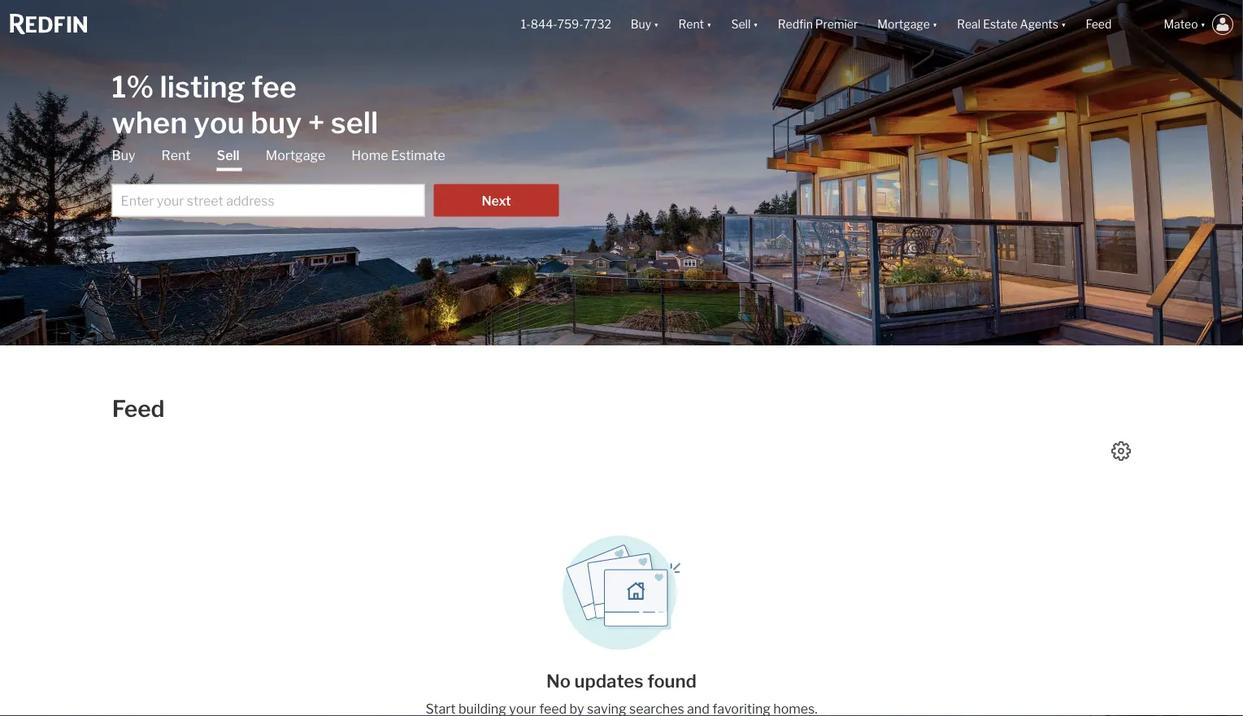 Task type: locate. For each thing, give the bounding box(es) containing it.
1 horizontal spatial rent
[[679, 17, 704, 31]]

▾ left rent ▾
[[654, 17, 659, 31]]

1 horizontal spatial sell
[[732, 17, 751, 31]]

1%
[[112, 69, 154, 105]]

▾ right agents
[[1061, 17, 1067, 31]]

1 vertical spatial mortgage
[[266, 148, 326, 163]]

759-
[[558, 17, 584, 31]]

home
[[352, 148, 388, 163]]

1 ▾ from the left
[[654, 17, 659, 31]]

1 vertical spatial rent
[[161, 148, 191, 163]]

rent ▾ button
[[669, 0, 722, 49]]

0 horizontal spatial sell
[[217, 148, 240, 163]]

buy down 'when'
[[112, 148, 135, 163]]

real
[[957, 17, 981, 31]]

redfin
[[778, 17, 813, 31]]

▾ left "sell ▾"
[[707, 17, 712, 31]]

0 vertical spatial rent
[[679, 17, 704, 31]]

you
[[194, 105, 245, 140]]

mortgage
[[878, 17, 930, 31], [266, 148, 326, 163]]

home estimate
[[352, 148, 445, 163]]

0 vertical spatial mortgage
[[878, 17, 930, 31]]

rent for rent ▾
[[679, 17, 704, 31]]

mortgage for mortgage ▾
[[878, 17, 930, 31]]

buy ▾ button
[[631, 0, 659, 49]]

real estate agents ▾ link
[[957, 0, 1067, 49]]

mortgage left real
[[878, 17, 930, 31]]

sell
[[732, 17, 751, 31], [217, 148, 240, 163]]

1 horizontal spatial feed
[[1086, 17, 1112, 31]]

home estimate link
[[352, 147, 445, 165]]

0 horizontal spatial rent
[[161, 148, 191, 163]]

sell for sell ▾
[[732, 17, 751, 31]]

rent right buy ▾
[[679, 17, 704, 31]]

buy right the 7732
[[631, 17, 652, 31]]

feed
[[1086, 17, 1112, 31], [112, 395, 165, 423]]

buy inside dropdown button
[[631, 17, 652, 31]]

1 vertical spatial feed
[[112, 395, 165, 423]]

▾ left redfin
[[753, 17, 759, 31]]

0 horizontal spatial mortgage
[[266, 148, 326, 163]]

▾ right the 'mateo'
[[1201, 17, 1206, 31]]

real estate agents ▾ button
[[948, 0, 1076, 49]]

buy inside "tab list"
[[112, 148, 135, 163]]

rent link
[[161, 147, 191, 165]]

0 vertical spatial feed
[[1086, 17, 1112, 31]]

0 vertical spatial buy
[[631, 17, 652, 31]]

tab list containing buy
[[112, 147, 559, 217]]

0 vertical spatial sell
[[732, 17, 751, 31]]

rent ▾ button
[[679, 0, 712, 49]]

feed button
[[1076, 0, 1154, 49]]

0 horizontal spatial buy
[[112, 148, 135, 163]]

rent down 'when'
[[161, 148, 191, 163]]

sell right rent ▾
[[732, 17, 751, 31]]

mortgage inside mortgage ▾ dropdown button
[[878, 17, 930, 31]]

▾
[[654, 17, 659, 31], [707, 17, 712, 31], [753, 17, 759, 31], [933, 17, 938, 31], [1061, 17, 1067, 31], [1201, 17, 1206, 31]]

rent inside rent ▾ dropdown button
[[679, 17, 704, 31]]

+
[[308, 105, 325, 140]]

estimate
[[391, 148, 445, 163]]

1 vertical spatial sell
[[217, 148, 240, 163]]

mortgage for mortgage
[[266, 148, 326, 163]]

Enter your street address search field
[[112, 184, 425, 217]]

6 ▾ from the left
[[1201, 17, 1206, 31]]

tab list
[[112, 147, 559, 217]]

sell ▾ button
[[732, 0, 759, 49]]

1-
[[521, 17, 531, 31]]

1 horizontal spatial buy
[[631, 17, 652, 31]]

buy for buy
[[112, 148, 135, 163]]

▾ left real
[[933, 17, 938, 31]]

next button
[[434, 184, 559, 217]]

▾ for sell ▾
[[753, 17, 759, 31]]

buy
[[251, 105, 302, 140]]

1% listing fee when you buy + sell
[[112, 69, 378, 140]]

1 vertical spatial buy
[[112, 148, 135, 163]]

mateo
[[1164, 17, 1198, 31]]

mortgage ▾ button
[[878, 0, 938, 49]]

4 ▾ from the left
[[933, 17, 938, 31]]

sell inside dropdown button
[[732, 17, 751, 31]]

premier
[[816, 17, 858, 31]]

buy
[[631, 17, 652, 31], [112, 148, 135, 163]]

▾ for mateo ▾
[[1201, 17, 1206, 31]]

5 ▾ from the left
[[1061, 17, 1067, 31]]

rent
[[679, 17, 704, 31], [161, 148, 191, 163]]

sell down you
[[217, 148, 240, 163]]

no
[[547, 670, 571, 692]]

mortgage down buy
[[266, 148, 326, 163]]

3 ▾ from the left
[[753, 17, 759, 31]]

estate
[[983, 17, 1018, 31]]

2 ▾ from the left
[[707, 17, 712, 31]]

1 horizontal spatial mortgage
[[878, 17, 930, 31]]



Task type: vqa. For each thing, say whether or not it's contained in the screenshot.
left the Buy
yes



Task type: describe. For each thing, give the bounding box(es) containing it.
redfin premier
[[778, 17, 858, 31]]

next
[[482, 193, 511, 209]]

buy for buy ▾
[[631, 17, 652, 31]]

mortgage ▾ button
[[868, 0, 948, 49]]

when
[[112, 105, 187, 140]]

rent ▾
[[679, 17, 712, 31]]

mortgage link
[[266, 147, 326, 165]]

agents
[[1020, 17, 1059, 31]]

▾ for buy ▾
[[654, 17, 659, 31]]

real estate agents ▾
[[957, 17, 1067, 31]]

found
[[648, 670, 697, 692]]

sell for sell
[[217, 148, 240, 163]]

▾ for mortgage ▾
[[933, 17, 938, 31]]

mateo ▾
[[1164, 17, 1206, 31]]

redfin premier button
[[768, 0, 868, 49]]

sell link
[[217, 147, 240, 171]]

▾ inside "dropdown button"
[[1061, 17, 1067, 31]]

▾ for rent ▾
[[707, 17, 712, 31]]

no updates found
[[547, 670, 697, 692]]

buy ▾
[[631, 17, 659, 31]]

0 horizontal spatial feed
[[112, 395, 165, 423]]

rent for rent
[[161, 148, 191, 163]]

sell
[[331, 105, 378, 140]]

sell ▾
[[732, 17, 759, 31]]

844-
[[531, 17, 558, 31]]

sell ▾ button
[[722, 0, 768, 49]]

mortgage ▾
[[878, 17, 938, 31]]

buy link
[[112, 147, 135, 165]]

1-844-759-7732 link
[[521, 17, 611, 31]]

buy ▾ button
[[621, 0, 669, 49]]

1-844-759-7732
[[521, 17, 611, 31]]

listing
[[160, 69, 245, 105]]

7732
[[584, 17, 611, 31]]

updates
[[575, 670, 644, 692]]

feed inside button
[[1086, 17, 1112, 31]]

fee
[[252, 69, 297, 105]]



